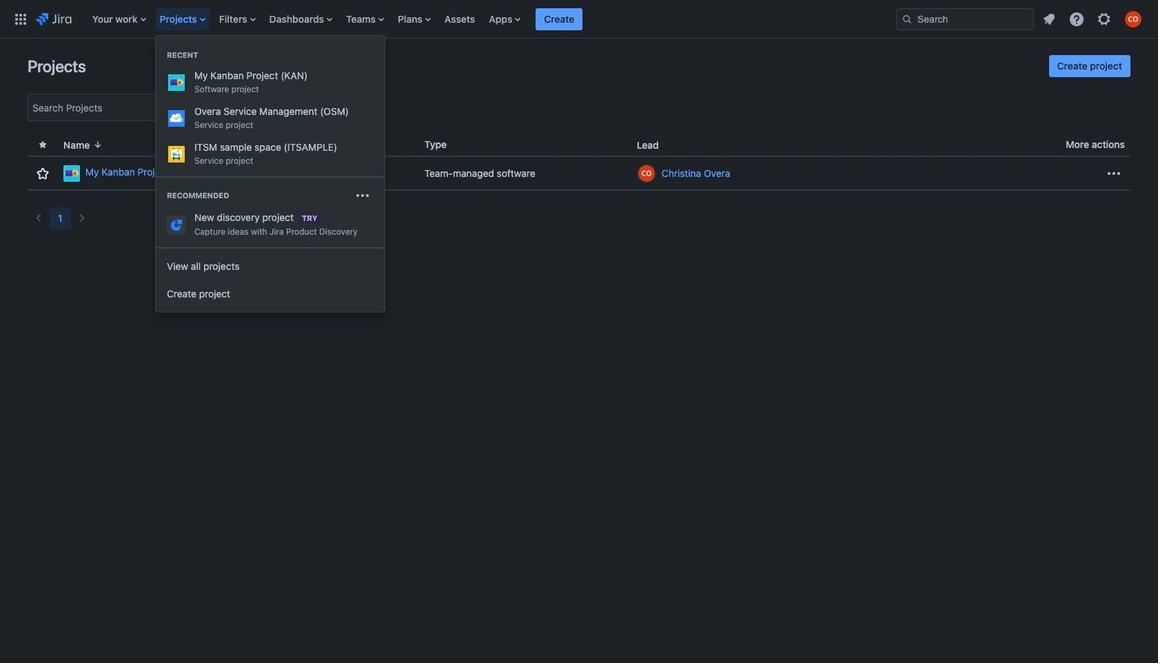 Task type: describe. For each thing, give the bounding box(es) containing it.
next image
[[73, 210, 90, 227]]

0 horizontal spatial group
[[156, 176, 385, 247]]

1 horizontal spatial list
[[1037, 7, 1150, 31]]

previous image
[[30, 210, 47, 227]]

more image
[[354, 188, 371, 204]]

clear image
[[257, 102, 268, 113]]

search image
[[902, 13, 913, 24]]

more image
[[1106, 165, 1122, 182]]

Search Projects text field
[[28, 98, 165, 117]]

star my kanban project image
[[34, 165, 51, 182]]

appswitcher icon image
[[12, 11, 29, 27]]



Task type: locate. For each thing, give the bounding box(es) containing it.
Search field
[[896, 8, 1034, 30]]

your profile and settings image
[[1125, 11, 1142, 27]]

1 list item from the left
[[155, 0, 211, 38]]

list item
[[155, 0, 211, 38], [536, 0, 583, 38]]

group
[[1049, 55, 1131, 77], [156, 176, 385, 247]]

help image
[[1068, 11, 1085, 27]]

list
[[85, 0, 885, 38], [1037, 7, 1150, 31]]

notifications image
[[1041, 11, 1057, 27]]

1 horizontal spatial list item
[[536, 0, 583, 38]]

2 list item from the left
[[536, 0, 583, 38]]

0 horizontal spatial list item
[[155, 0, 211, 38]]

open image
[[310, 99, 326, 116]]

None search field
[[896, 8, 1034, 30]]

clear image
[[296, 102, 307, 113]]

primary element
[[8, 0, 885, 38]]

jira image
[[36, 11, 72, 27], [36, 11, 72, 27]]

1 horizontal spatial group
[[1049, 55, 1131, 77]]

settings image
[[1096, 11, 1113, 27]]

0 vertical spatial group
[[1049, 55, 1131, 77]]

heading
[[156, 50, 385, 61]]

1 vertical spatial group
[[156, 176, 385, 247]]

jira product discovery image
[[168, 217, 185, 233], [168, 217, 185, 233]]

banner
[[0, 0, 1158, 39]]

0 horizontal spatial list
[[85, 0, 885, 38]]



Task type: vqa. For each thing, say whether or not it's contained in the screenshot.
0 of 1 child issues complete image
no



